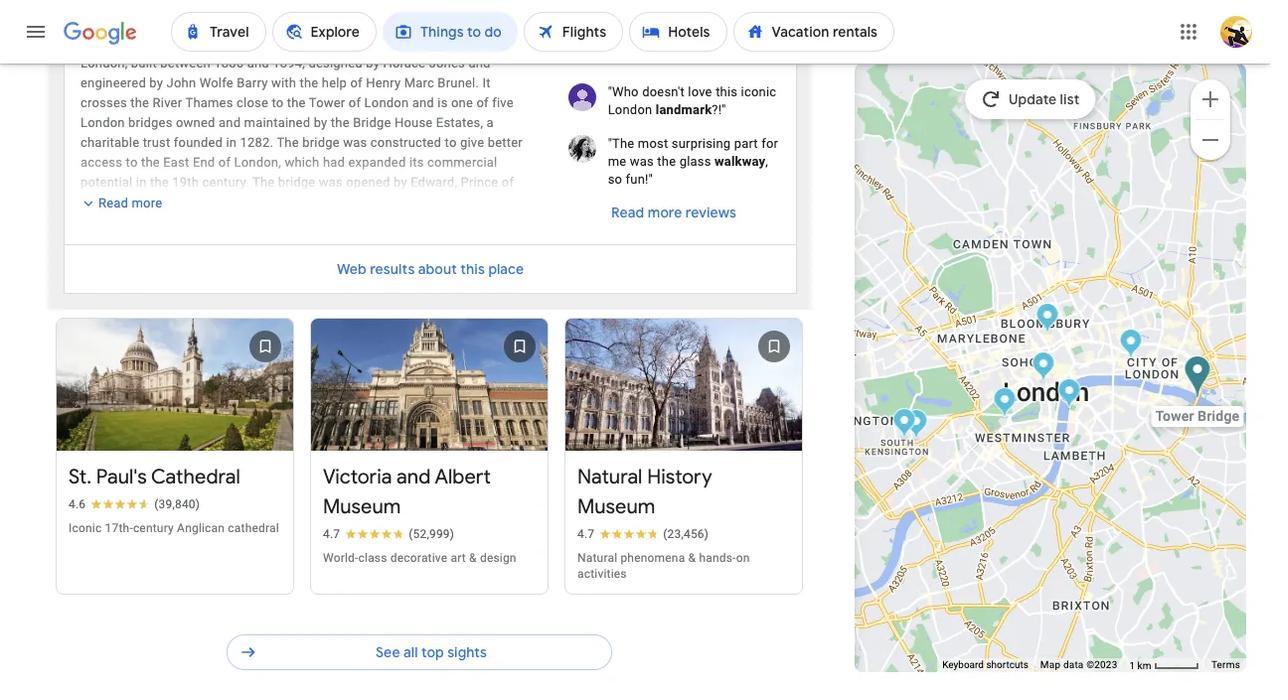Task type: vqa. For each thing, say whether or not it's contained in the screenshot.


Task type: describe. For each thing, give the bounding box(es) containing it.
shipping.
[[163, 254, 217, 269]]

by up 'river'
[[149, 75, 163, 90]]

map data ©2023
[[1041, 660, 1118, 671]]

give
[[460, 135, 484, 150]]

iconic
[[69, 522, 102, 536]]

the left help
[[300, 75, 318, 90]]

st.
[[69, 465, 92, 490]]

a up the between
[[175, 36, 183, 51]]

17th-
[[105, 522, 133, 536]]

144,875 reviews link
[[221, 0, 311, 16]]

4.7 for natural history museum
[[577, 528, 595, 542]]

buckingham palace image
[[993, 387, 1016, 420]]

commercial
[[427, 155, 497, 170]]

victoria
[[323, 465, 392, 490]]

more for read more
[[132, 196, 162, 211]]

walkway
[[715, 154, 766, 169]]

1 horizontal spatial tower
[[309, 95, 345, 110]]

the down trust
[[141, 155, 160, 170]]

1 horizontal spatial with
[[505, 314, 530, 329]]

floor
[[704, 15, 732, 30]]

of up horizontal
[[200, 215, 212, 230]]

bridge down mechanism
[[81, 294, 118, 309]]

top
[[422, 644, 444, 662]]

for
[[762, 136, 778, 151]]

to down charitable
[[126, 155, 138, 170]]

"who doesn't love this iconic london
[[608, 84, 777, 117]]

of up congestion
[[162, 294, 174, 309]]

144,875
[[221, 1, 265, 15]]

on
[[736, 552, 750, 566]]

a down five
[[487, 115, 494, 130]]

phenomena
[[621, 552, 685, 566]]

length
[[81, 215, 117, 230]]

route
[[471, 314, 502, 329]]

was down had
[[319, 175, 343, 190]]

to down originally
[[243, 274, 255, 289]]

1 km button
[[1124, 659, 1206, 673]]

place
[[488, 260, 524, 278]]

me
[[608, 154, 627, 169]]

walkways,
[[216, 235, 276, 249]]

and down foot
[[279, 235, 302, 249]]

landmark
[[656, 102, 712, 117]]

the right at
[[460, 215, 478, 230]]

museum inside victoria and albert museum
[[323, 495, 401, 520]]

bridges
[[128, 115, 173, 130]]

more inside inside which makes it even more fun"
[[731, 33, 762, 48]]

4.7 out of 5 stars from 52,999 reviews image
[[323, 527, 454, 543]]

fun"
[[608, 51, 631, 66]]

zone,
[[241, 314, 273, 329]]

st. paul's cathedral image
[[1120, 329, 1143, 361]]

expanded
[[348, 155, 406, 170]]

map
[[1041, 660, 1061, 671]]

allow
[[129, 254, 160, 269]]

0 vertical spatial two
[[215, 215, 237, 230]]

a up hydraulically
[[305, 235, 312, 249]]

which inside inside which makes it even more fun"
[[608, 33, 643, 48]]

of right help
[[350, 75, 363, 90]]

1 vertical spatial bridge
[[353, 115, 391, 130]]

the up alexandra,
[[150, 175, 169, 190]]

victoria and albert museum
[[323, 465, 491, 520]]

"there's
[[608, 15, 655, 30]]

princess
[[211, 195, 262, 210]]

lastminute.com london eye image
[[1058, 378, 1081, 411]]

operating
[[436, 254, 492, 269]]

map region
[[652, 0, 1270, 687]]

bridge up "it"
[[476, 36, 513, 51]]

is down mechanism
[[121, 294, 131, 309]]

built
[[131, 56, 157, 71]]

1894.
[[334, 195, 368, 210]]

london up charge
[[200, 294, 244, 309]]

update
[[1009, 90, 1057, 108]]

the up princess
[[252, 175, 275, 190]]

horizontal
[[153, 235, 213, 249]]

a up makes
[[658, 15, 665, 30]]

and up "it"
[[469, 56, 491, 71]]

to up mechanism
[[113, 254, 125, 269]]

by right level
[[111, 235, 125, 249]]

save victoria and albert museum to collection image
[[496, 323, 544, 371]]

foot
[[267, 215, 291, 230]]

edward,
[[411, 175, 457, 190]]

this for iconic
[[716, 84, 738, 99]]

of up foot
[[265, 195, 278, 210]]

to left 'give'
[[445, 135, 457, 150]]

of right pair at the left of the page
[[386, 235, 398, 249]]

converted
[[180, 274, 240, 289]]

read more reviews
[[612, 204, 737, 222]]

bascule
[[330, 36, 376, 51]]

iconic 17th-century anglican cathedral
[[69, 522, 279, 536]]

2 wales from the left
[[281, 195, 317, 210]]

4.6 out of 5 stars from 39,840 reviews image
[[69, 497, 200, 513]]

of up route
[[480, 294, 493, 309]]

list
[[1061, 90, 1080, 108]]

4.7 for victoria and albert museum
[[323, 528, 340, 542]]

zoom out map image
[[1199, 128, 1223, 152]]

which inside tower bridge is a grade i listed combined bascule and suspension bridge in london, built between 1886 and 1894, designed by horace jones and engineered by john wolfe barry with the help of henry marc brunel. it crosses the river thames close to the tower of london and is one of five london bridges owned and maintained by the bridge house estates, a charitable trust founded in 1282. the bridge was constructed to give better access to the east end of london, which had expanded its commercial potential in the 19th century. the bridge was opened by edward, prince of wales and alexandra, princess of wales in 1894. the bridge is 800 feet in length and consists of two 213-foot bridge towers connected at the upper level by two horizontal walkways, and a central pair of bascules that can open to allow shipping. originally hydraulically powered, the operating mechanism was converted to an electro-hydraulic system in 1972. the bridge is part of the london inner ring road and thus the boundary of the london congestion charge zone, and remains an important traffic route with 40,000 crossings every day.
[[285, 155, 320, 170]]

can
[[484, 235, 506, 249]]

most
[[638, 136, 668, 151]]

trust
[[143, 135, 170, 150]]

1 & from the left
[[469, 552, 477, 566]]

was inside "the most surprising part for me was the glass
[[630, 154, 654, 169]]

art
[[451, 552, 466, 566]]

marc
[[404, 75, 434, 90]]

inside
[[736, 15, 771, 30]]

century.
[[202, 175, 249, 190]]

in left 1972.
[[424, 274, 435, 289]]

john
[[167, 75, 196, 90]]

this for place
[[460, 260, 485, 278]]

1 horizontal spatial london,
[[234, 155, 281, 170]]

design
[[480, 552, 517, 566]]

landmark ?!"
[[656, 102, 726, 117]]

natural for natural history museum
[[577, 465, 643, 490]]

4.7 out of 5 stars from 23,456 reviews image
[[577, 527, 709, 543]]

of up century.
[[218, 155, 231, 170]]

, so fun!"
[[608, 154, 768, 187]]

consists
[[146, 215, 196, 230]]

to up maintained
[[272, 95, 284, 110]]

combined
[[267, 36, 326, 51]]

suspension
[[405, 36, 473, 51]]

natural for natural phenomena & hands-on activities
[[577, 552, 618, 566]]

the up maintained
[[287, 95, 306, 110]]

0 vertical spatial an
[[258, 274, 273, 289]]

"there's a glass floor
[[608, 15, 732, 30]]

the down operating
[[475, 274, 497, 289]]

and down the 'hydraulic'
[[345, 294, 367, 309]]

one
[[451, 95, 473, 110]]

shortcuts
[[986, 660, 1029, 671]]

see
[[376, 644, 400, 662]]

the up route
[[496, 294, 515, 309]]

thames
[[185, 95, 233, 110]]

even
[[700, 33, 728, 48]]

designed
[[309, 56, 363, 71]]

london down henry
[[364, 95, 409, 110]]

read more
[[98, 196, 162, 211]]

every
[[185, 334, 216, 349]]

part inside "the most surprising part for me was the glass
[[734, 136, 758, 151]]

level
[[81, 235, 108, 249]]

is up the between
[[162, 36, 172, 51]]

powered,
[[357, 254, 410, 269]]

the down maintained
[[277, 135, 299, 150]]

the up the important
[[400, 294, 418, 309]]

inside which makes it even more fun"
[[608, 15, 771, 66]]

reviews for | 144,875 reviews
[[269, 1, 311, 15]]

i
[[224, 36, 228, 51]]

tower bridge image
[[1184, 355, 1211, 400]]

and up 'horace'
[[379, 36, 401, 51]]

inner
[[248, 294, 278, 309]]

by down expanded
[[394, 175, 407, 190]]

bridge up had
[[302, 135, 340, 150]]

of right prince
[[502, 175, 514, 190]]

keyboard shortcuts
[[942, 660, 1029, 671]]

"the
[[608, 136, 635, 151]]

bascules
[[401, 235, 454, 249]]

zoom in map image
[[1199, 87, 1223, 111]]

feet
[[477, 195, 500, 210]]

natural phenomena & hands-on activities
[[577, 552, 750, 582]]

that
[[458, 235, 481, 249]]

the down the converted
[[178, 294, 197, 309]]

in right feet at the left top of page
[[503, 195, 514, 210]]



Task type: locate. For each thing, give the bounding box(es) containing it.
access
[[81, 155, 122, 170]]

century
[[133, 522, 174, 536]]

save natural history museum london to collection image
[[750, 323, 798, 371]]

the down opened
[[371, 195, 393, 210]]

0 horizontal spatial read
[[98, 196, 128, 211]]

read down "fun!""
[[612, 204, 645, 222]]

of down the designed
[[349, 95, 361, 110]]

natural up activities
[[577, 552, 618, 566]]

1 4.7 from the left
[[323, 528, 340, 542]]

jones
[[429, 56, 465, 71]]

an
[[258, 274, 273, 289], [353, 314, 367, 329]]

glass down surprising
[[680, 154, 711, 169]]

the national gallery image
[[1032, 351, 1055, 384]]

glass inside "the most surprising part for me was the glass
[[680, 154, 711, 169]]

&
[[469, 552, 477, 566], [688, 552, 696, 566]]

0 horizontal spatial part
[[135, 294, 159, 309]]

river
[[153, 95, 182, 110]]

terms
[[1212, 660, 1240, 671]]

system
[[378, 274, 421, 289]]

and down the potential
[[120, 195, 142, 210]]

,
[[766, 154, 768, 169]]

1282.
[[240, 135, 274, 150]]

0 vertical spatial part
[[734, 136, 758, 151]]

open
[[81, 254, 110, 269]]

albert
[[435, 465, 491, 490]]

charitable
[[81, 135, 139, 150]]

more up consists
[[132, 196, 162, 211]]

0 vertical spatial tower
[[81, 36, 117, 51]]

which left had
[[285, 155, 320, 170]]

0 horizontal spatial this
[[460, 260, 485, 278]]

1 vertical spatial which
[[285, 155, 320, 170]]

1 vertical spatial london,
[[234, 155, 281, 170]]

reviews for read more reviews
[[686, 204, 737, 222]]

1 wales from the left
[[81, 195, 116, 210]]

0 horizontal spatial london,
[[81, 56, 128, 71]]

?!"
[[712, 102, 726, 117]]

main menu image
[[24, 20, 48, 44]]

and inside victoria and albert museum
[[397, 465, 431, 490]]

0 horizontal spatial &
[[469, 552, 477, 566]]

london inside "who doesn't love this iconic london
[[608, 102, 652, 117]]

and down read more
[[121, 215, 143, 230]]

activities
[[577, 568, 627, 582]]

an up inner
[[258, 274, 273, 289]]

1972.
[[438, 274, 472, 289]]

and
[[379, 36, 401, 51], [247, 56, 269, 71], [469, 56, 491, 71], [412, 95, 434, 110], [219, 115, 241, 130], [120, 195, 142, 210], [121, 215, 143, 230], [279, 235, 302, 249], [345, 294, 367, 309], [276, 314, 298, 329], [397, 465, 431, 490]]

1 horizontal spatial read
[[612, 204, 645, 222]]

1 horizontal spatial bridge
[[353, 115, 391, 130]]

by up had
[[314, 115, 327, 130]]

boundary
[[422, 294, 477, 309]]

4.7 up activities
[[577, 528, 595, 542]]

with down the '1894,'
[[271, 75, 296, 90]]

the up bridges
[[131, 95, 149, 110]]

read for read more
[[98, 196, 128, 211]]

was up "fun!""
[[630, 154, 654, 169]]

london, down 1282.
[[234, 155, 281, 170]]

19th
[[172, 175, 199, 190]]

victoria and albert museum image
[[905, 409, 928, 442]]

glass up it
[[669, 15, 701, 30]]

natural inside natural phenomena & hands-on activities
[[577, 552, 618, 566]]

in up read more
[[136, 175, 147, 190]]

tower down help
[[309, 95, 345, 110]]

two up "allow"
[[128, 235, 150, 249]]

two
[[215, 215, 237, 230], [128, 235, 150, 249]]

1 horizontal spatial which
[[608, 33, 643, 48]]

tower
[[81, 36, 117, 51], [309, 95, 345, 110]]

electro-
[[276, 274, 321, 289]]

was down "allow"
[[153, 274, 177, 289]]

opened
[[346, 175, 390, 190]]

estates,
[[436, 115, 483, 130]]

& down (23,456)
[[688, 552, 696, 566]]

terms link
[[1212, 660, 1240, 671]]

more down "fun!""
[[648, 204, 683, 222]]

1 horizontal spatial part
[[734, 136, 758, 151]]

1 horizontal spatial 4.7
[[577, 528, 595, 542]]

2 museum from the left
[[577, 495, 655, 520]]

& inside natural phenomena & hands-on activities
[[688, 552, 696, 566]]

save st. paul's cathedral to collection image
[[242, 323, 289, 371]]

0 vertical spatial london,
[[81, 56, 128, 71]]

close
[[237, 95, 268, 110]]

data
[[1063, 660, 1084, 671]]

1 horizontal spatial two
[[215, 215, 237, 230]]

this
[[716, 84, 738, 99], [460, 260, 485, 278]]

(39,840)
[[154, 498, 200, 512]]

and down 'thames'
[[219, 115, 241, 130]]

wales
[[81, 195, 116, 210], [281, 195, 317, 210]]

1 horizontal spatial wales
[[281, 195, 317, 210]]

0 vertical spatial bridge
[[120, 36, 158, 51]]

1894,
[[273, 56, 305, 71]]

by up henry
[[366, 56, 380, 71]]

museum down victoria
[[323, 495, 401, 520]]

1 horizontal spatial this
[[716, 84, 738, 99]]

bridge up connected
[[397, 195, 434, 210]]

natural history museum image
[[893, 408, 916, 441]]

upper
[[482, 215, 516, 230]]

reviews up 'combined' on the left top
[[269, 1, 311, 15]]

with right route
[[505, 314, 530, 329]]

1 horizontal spatial more
[[648, 204, 683, 222]]

1 vertical spatial with
[[505, 314, 530, 329]]

it
[[483, 75, 491, 90]]

the british museum image
[[1036, 303, 1059, 335]]

the
[[277, 135, 299, 150], [252, 175, 275, 190], [371, 195, 393, 210], [475, 274, 497, 289]]

2 horizontal spatial more
[[731, 33, 762, 48]]

0 vertical spatial reviews
[[269, 1, 311, 15]]

wales up length
[[81, 195, 116, 210]]

the inside "the most surprising part for me was the glass
[[657, 154, 676, 169]]

1 vertical spatial an
[[353, 314, 367, 329]]

crossings
[[124, 334, 182, 349]]

better
[[488, 135, 523, 150]]

in left 1282.
[[226, 135, 237, 150]]

and down marc
[[412, 95, 434, 110]]

world-class decorative art & design
[[323, 552, 517, 566]]

museum inside natural history museum
[[577, 495, 655, 520]]

4.7
[[323, 528, 340, 542], [577, 528, 595, 542]]

charge
[[198, 314, 238, 329]]

is
[[162, 36, 172, 51], [438, 95, 448, 110], [437, 195, 448, 210], [121, 294, 131, 309]]

1 museum from the left
[[323, 495, 401, 520]]

0 horizontal spatial 4.7
[[323, 528, 340, 542]]

0 vertical spatial with
[[271, 75, 296, 90]]

part up congestion
[[135, 294, 159, 309]]

read for read more reviews
[[612, 204, 645, 222]]

0 vertical spatial this
[[716, 84, 738, 99]]

(23,456)
[[663, 528, 709, 542]]

to
[[272, 95, 284, 110], [445, 135, 457, 150], [126, 155, 138, 170], [113, 254, 125, 269], [243, 274, 255, 289]]

and down ring
[[276, 314, 298, 329]]

more for read more reviews
[[648, 204, 683, 222]]

keyboard shortcuts button
[[942, 659, 1029, 673]]

1 horizontal spatial museum
[[577, 495, 655, 520]]

part inside tower bridge is a grade i listed combined bascule and suspension bridge in london, built between 1886 and 1894, designed by horace jones and engineered by john wolfe barry with the help of henry marc brunel. it crosses the river thames close to the tower of london and is one of five london bridges owned and maintained by the bridge house estates, a charitable trust founded in 1282. the bridge was constructed to give better access to the east end of london, which had expanded its commercial potential in the 19th century. the bridge was opened by edward, prince of wales and alexandra, princess of wales in 1894. the bridge is 800 feet in length and consists of two 213-foot bridge towers connected at the upper level by two horizontal walkways, and a central pair of bascules that can open to allow shipping. originally hydraulically powered, the operating mechanism was converted to an electro-hydraulic system in 1972. the bridge is part of the london inner ring road and thus the boundary of the london congestion charge zone, and remains an important traffic route with 40,000 crossings every day.
[[135, 294, 159, 309]]

congestion
[[128, 314, 194, 329]]

1 vertical spatial this
[[460, 260, 485, 278]]

this inside "who doesn't love this iconic london
[[716, 84, 738, 99]]

0 horizontal spatial reviews
[[269, 1, 311, 15]]

2 4.7 from the left
[[577, 528, 595, 542]]

at
[[444, 215, 456, 230]]

1 horizontal spatial &
[[688, 552, 696, 566]]

1 vertical spatial two
[[128, 235, 150, 249]]

by
[[366, 56, 380, 71], [149, 75, 163, 90], [314, 115, 327, 130], [394, 175, 407, 190], [111, 235, 125, 249]]

0 horizontal spatial museum
[[323, 495, 401, 520]]

1886
[[214, 56, 244, 71]]

paul's
[[96, 465, 147, 490]]

two down princess
[[215, 215, 237, 230]]

0 horizontal spatial which
[[285, 155, 320, 170]]

bridge up built
[[120, 36, 158, 51]]

road
[[311, 294, 341, 309]]

0 horizontal spatial tower
[[81, 36, 117, 51]]

bridge up foot
[[278, 175, 315, 190]]

results
[[370, 260, 415, 278]]

4.7 up world-
[[323, 528, 340, 542]]

wolfe
[[199, 75, 233, 90]]

0 vertical spatial which
[[608, 33, 643, 48]]

tower of london image
[[1184, 355, 1207, 388]]

brunel.
[[438, 75, 479, 90]]

1 vertical spatial tower
[[309, 95, 345, 110]]

tower up engineered
[[81, 36, 117, 51]]

list containing st. paul's cathedral
[[48, 0, 811, 604]]

tower bridge is a grade i listed combined bascule and suspension bridge in london, built between 1886 and 1894, designed by horace jones and engineered by john wolfe barry with the help of henry marc brunel. it crosses the river thames close to the tower of london and is one of five london bridges owned and maintained by the bridge house estates, a charitable trust founded in 1282. the bridge was constructed to give better access to the east end of london, which had expanded its commercial potential in the 19th century. the bridge was opened by edward, prince of wales and alexandra, princess of wales in 1894. the bridge is 800 feet in length and consists of two 213-foot bridge towers connected at the upper level by two horizontal walkways, and a central pair of bascules that can open to allow shipping. originally hydraulically powered, the operating mechanism was converted to an electro-hydraulic system in 1972. the bridge is part of the london inner ring road and thus the boundary of the london congestion charge zone, and remains an important traffic route with 40,000 crossings every day.
[[81, 36, 530, 349]]

part up walkway
[[734, 136, 758, 151]]

central
[[316, 235, 356, 249]]

0 horizontal spatial more
[[132, 196, 162, 211]]

barry
[[237, 75, 268, 90]]

1 vertical spatial part
[[135, 294, 159, 309]]

is left one
[[438, 95, 448, 110]]

0 horizontal spatial wales
[[81, 195, 116, 210]]

history
[[647, 465, 712, 490]]

the down most
[[657, 154, 676, 169]]

london up "40,000" on the left of the page
[[81, 314, 125, 329]]

wales up foot
[[281, 195, 317, 210]]

web
[[337, 260, 366, 278]]

0 horizontal spatial two
[[128, 235, 150, 249]]

see all top sights
[[376, 644, 487, 662]]

towers
[[335, 215, 376, 230]]

more down inside
[[731, 33, 762, 48]]

1 horizontal spatial an
[[353, 314, 367, 329]]

which down "there's
[[608, 33, 643, 48]]

0 vertical spatial natural
[[577, 465, 643, 490]]

natural history museum
[[577, 465, 712, 520]]

london, up engineered
[[81, 56, 128, 71]]

in right suspension
[[517, 36, 527, 51]]

reviews down , so fun!"
[[686, 204, 737, 222]]

|
[[214, 1, 218, 15]]

the down help
[[331, 115, 350, 130]]

1 km
[[1130, 661, 1154, 671]]

1 vertical spatial natural
[[577, 552, 618, 566]]

end
[[193, 155, 215, 170]]

owned
[[176, 115, 215, 130]]

is left 800
[[437, 195, 448, 210]]

1 vertical spatial glass
[[680, 154, 711, 169]]

the down bascules
[[414, 254, 433, 269]]

1 horizontal spatial reviews
[[686, 204, 737, 222]]

was
[[343, 135, 367, 150], [630, 154, 654, 169], [319, 175, 343, 190], [153, 274, 177, 289]]

and up barry
[[247, 56, 269, 71]]

the
[[300, 75, 318, 90], [131, 95, 149, 110], [287, 95, 306, 110], [331, 115, 350, 130], [657, 154, 676, 169], [141, 155, 160, 170], [150, 175, 169, 190], [460, 215, 478, 230], [414, 254, 433, 269], [178, 294, 197, 309], [400, 294, 418, 309], [496, 294, 515, 309]]

& right "art"
[[469, 552, 477, 566]]

class
[[358, 552, 387, 566]]

bridge up constructed
[[353, 115, 391, 130]]

this up ?!"
[[716, 84, 738, 99]]

2 & from the left
[[688, 552, 696, 566]]

all
[[404, 644, 418, 662]]

was up had
[[343, 135, 367, 150]]

an right remains
[[353, 314, 367, 329]]

1 natural from the top
[[577, 465, 643, 490]]

hands-
[[699, 552, 736, 566]]

in left 1894.
[[320, 195, 331, 210]]

museum up 4.7 out of 5 stars from 23,456 reviews image
[[577, 495, 655, 520]]

list
[[48, 0, 811, 604]]

bridge up central
[[295, 215, 332, 230]]

natural up 4.7 out of 5 stars from 23,456 reviews image
[[577, 465, 643, 490]]

2 natural from the top
[[577, 552, 618, 566]]

0 horizontal spatial with
[[271, 75, 296, 90]]

0 vertical spatial glass
[[669, 15, 701, 30]]

0 horizontal spatial bridge
[[120, 36, 158, 51]]

natural inside natural history museum
[[577, 465, 643, 490]]

london down crosses
[[81, 115, 125, 130]]

of left five
[[477, 95, 489, 110]]

40,000
[[81, 334, 121, 349]]

1 vertical spatial reviews
[[686, 204, 737, 222]]

fun!"
[[626, 172, 653, 187]]

this down that
[[460, 260, 485, 278]]

prince
[[461, 175, 498, 190]]

read down the potential
[[98, 196, 128, 211]]

213-
[[241, 215, 267, 230]]

anglican
[[177, 522, 225, 536]]

crosses
[[81, 95, 127, 110]]

and left albert
[[397, 465, 431, 490]]

0 horizontal spatial an
[[258, 274, 273, 289]]



